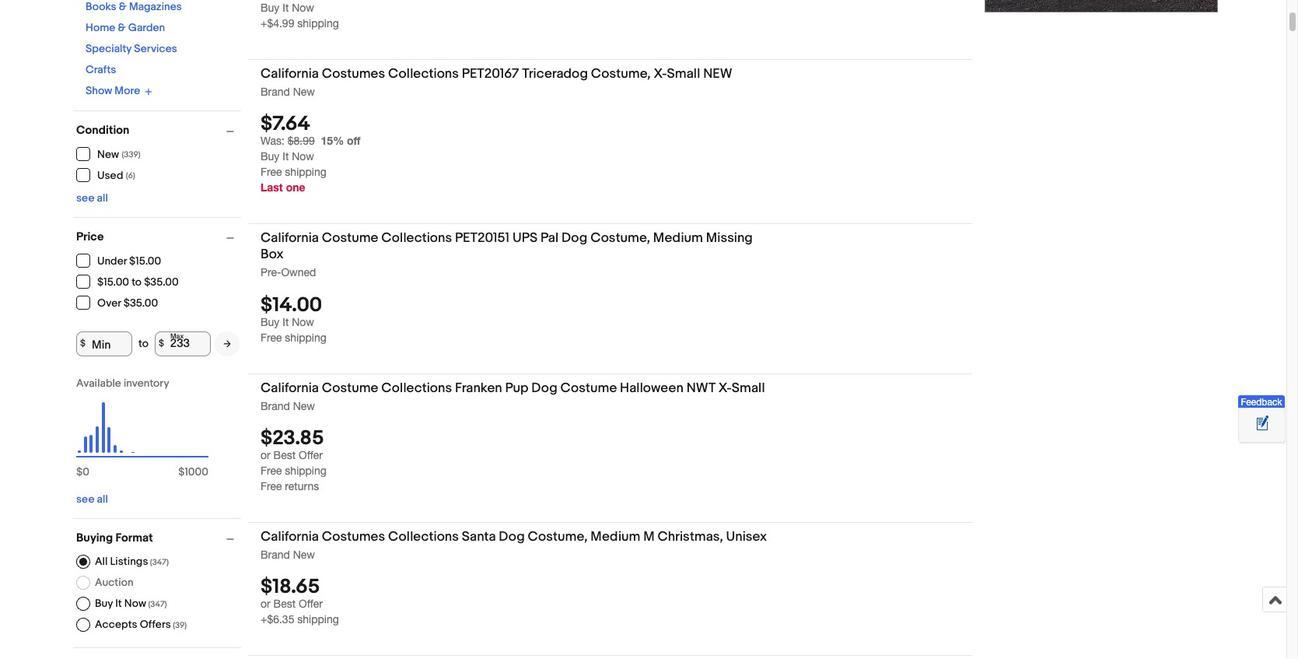 Task type: locate. For each thing, give the bounding box(es) containing it.
or inside $18.65 or best offer +$6.35 shipping
[[261, 598, 271, 610]]

1 horizontal spatial medium
[[654, 231, 704, 246]]

$35.00 down under $15.00
[[144, 276, 179, 289]]

best inside $18.65 or best offer +$6.35 shipping
[[274, 598, 296, 610]]

1 see from the top
[[76, 191, 95, 204]]

or for $18.65
[[261, 598, 271, 610]]

medium left missing
[[654, 231, 704, 246]]

it up the +$4.99
[[283, 2, 289, 14]]

x-
[[654, 66, 667, 82], [719, 380, 732, 396]]

0 horizontal spatial medium
[[591, 529, 641, 545]]

1 horizontal spatial x-
[[719, 380, 732, 396]]

price
[[76, 229, 104, 244]]

see all for price
[[76, 492, 108, 506]]

costume, inside 'california costumes collections pet20167 triceradog costume, x-small new brand new'
[[591, 66, 651, 82]]

nwt
[[687, 380, 716, 396]]

collections for $18.65
[[388, 529, 459, 545]]

small left new
[[667, 66, 701, 82]]

specialty
[[86, 42, 132, 55]]

$35.00 down the $15.00 to $35.00
[[123, 297, 158, 310]]

see
[[76, 191, 95, 204], [76, 492, 95, 506]]

new up $23.85
[[293, 400, 315, 412]]

california up $23.85
[[261, 380, 319, 396]]

see all button down 0
[[76, 492, 108, 506]]

2 see all button from the top
[[76, 492, 108, 506]]

to down under $15.00
[[132, 276, 142, 289]]

1 vertical spatial x-
[[719, 380, 732, 396]]

costume, for $18.65
[[528, 529, 588, 545]]

$
[[80, 338, 86, 349], [159, 338, 164, 349], [76, 465, 83, 478], [178, 465, 185, 478]]

2 brand from the top
[[261, 400, 290, 412]]

1 vertical spatial best
[[274, 598, 296, 610]]

california inside the california costume collections pet20151 ups pal dog costume, medium missing box pre-owned
[[261, 231, 319, 246]]

&
[[119, 0, 127, 13], [118, 21, 126, 34]]

1 vertical spatial &
[[118, 21, 126, 34]]

available inventory
[[76, 376, 169, 390]]

accepts offers (39)
[[95, 618, 187, 631]]

Maximum Value in $ text field
[[155, 331, 211, 356]]

0 vertical spatial brand
[[261, 86, 290, 98]]

new
[[704, 66, 733, 82]]

see up price
[[76, 191, 95, 204]]

2 or from the top
[[261, 598, 271, 610]]

dog
[[562, 231, 588, 246], [532, 380, 558, 396], [499, 529, 525, 545]]

to right minimum value in $ text box
[[139, 337, 149, 350]]

under $15.00 link
[[76, 253, 162, 268]]

christmas,
[[658, 529, 724, 545]]

brand up "$18.65" at the bottom
[[261, 549, 290, 561]]

0 vertical spatial costumes
[[322, 66, 385, 82]]

buying format
[[76, 530, 153, 545]]

0 vertical spatial $35.00
[[144, 276, 179, 289]]

shipping inside $23.85 or best offer free shipping free returns
[[285, 464, 327, 477]]

best
[[274, 449, 296, 461], [274, 598, 296, 610]]

dog right santa
[[499, 529, 525, 545]]

$15.00 up the $15.00 to $35.00
[[129, 255, 161, 268]]

2 offer from the top
[[299, 598, 323, 610]]

0 vertical spatial small
[[667, 66, 701, 82]]

medium
[[654, 231, 704, 246], [591, 529, 641, 545]]

1 vertical spatial see
[[76, 492, 95, 506]]

$ up buying
[[76, 465, 83, 478]]

one
[[286, 181, 306, 194]]

1 vertical spatial costume,
[[591, 231, 651, 246]]

used (6)
[[97, 169, 135, 182]]

1 see all button from the top
[[76, 191, 108, 204]]

collections for $14.00
[[382, 231, 452, 246]]

buy inside $14.00 buy it now free shipping
[[261, 316, 280, 328]]

costumes inside 'california costumes collections pet20167 triceradog costume, x-small new brand new'
[[322, 66, 385, 82]]

collections inside "california costumes collections santa dog costume, medium m christmas, unisex brand new"
[[388, 529, 459, 545]]

free up last at the top left of the page
[[261, 166, 282, 179]]

collections for $7.64
[[388, 66, 459, 82]]

1 vertical spatial see all button
[[76, 492, 108, 506]]

it down "owned"
[[283, 316, 289, 328]]

1 or from the top
[[261, 449, 271, 461]]

all
[[97, 191, 108, 204], [97, 492, 108, 506]]

1 vertical spatial costumes
[[322, 529, 385, 545]]

1 horizontal spatial small
[[732, 380, 766, 396]]

2 horizontal spatial dog
[[562, 231, 588, 246]]

best for $23.85
[[274, 449, 296, 461]]

halloween
[[620, 380, 684, 396]]

$ up available
[[80, 338, 86, 349]]

buying format button
[[76, 530, 241, 545]]

1 vertical spatial small
[[732, 380, 766, 396]]

offer for $18.65
[[299, 598, 323, 610]]

medium left m
[[591, 529, 641, 545]]

& up home & garden link
[[119, 0, 127, 13]]

or for $23.85
[[261, 449, 271, 461]]

california for $18.65
[[261, 529, 319, 545]]

(347)
[[150, 557, 169, 567], [148, 599, 167, 609]]

1 california from the top
[[261, 66, 319, 82]]

shipping
[[298, 17, 339, 30], [285, 166, 327, 179], [285, 331, 327, 344], [285, 464, 327, 477], [298, 613, 339, 626]]

california costume collections pet20151 ups pal dog costume, medium missing box link
[[261, 231, 774, 266]]

offer inside $18.65 or best offer +$6.35 shipping
[[299, 598, 323, 610]]

1 offer from the top
[[299, 449, 323, 461]]

it down was:
[[283, 151, 289, 163]]

0 vertical spatial or
[[261, 449, 271, 461]]

collections left santa
[[388, 529, 459, 545]]

new up used
[[97, 148, 119, 161]]

california up "$18.65" at the bottom
[[261, 529, 319, 545]]

best inside $23.85 or best offer free shipping free returns
[[274, 449, 296, 461]]

california up box
[[261, 231, 319, 246]]

brand up the $7.64
[[261, 86, 290, 98]]

buying
[[76, 530, 113, 545]]

see all down used
[[76, 191, 108, 204]]

show more button
[[86, 84, 153, 98]]

2 all from the top
[[97, 492, 108, 506]]

brand up $23.85
[[261, 400, 290, 412]]

1 vertical spatial all
[[97, 492, 108, 506]]

california up the $7.64
[[261, 66, 319, 82]]

free
[[261, 166, 282, 179], [261, 331, 282, 344], [261, 464, 282, 477], [261, 480, 282, 492]]

feedback
[[1242, 397, 1283, 408]]

1 vertical spatial or
[[261, 598, 271, 610]]

free down $23.85
[[261, 464, 282, 477]]

$ 1000
[[178, 465, 209, 478]]

0 vertical spatial costume,
[[591, 66, 651, 82]]

see down 0
[[76, 492, 95, 506]]

see all down 0
[[76, 492, 108, 506]]

missing
[[707, 231, 753, 246]]

2 vertical spatial costume,
[[528, 529, 588, 545]]

(347) down buying format dropdown button
[[150, 557, 169, 567]]

medium inside the california costume collections pet20151 ups pal dog costume, medium missing box pre-owned
[[654, 231, 704, 246]]

(347) inside buy it now (347)
[[148, 599, 167, 609]]

more
[[115, 84, 140, 97]]

$15.00
[[129, 255, 161, 268], [97, 276, 129, 289]]

1 all from the top
[[97, 191, 108, 204]]

best up +$6.35
[[274, 598, 296, 610]]

2 see from the top
[[76, 492, 95, 506]]

buy down pre-
[[261, 316, 280, 328]]

1 vertical spatial dog
[[532, 380, 558, 396]]

x- right the nwt
[[719, 380, 732, 396]]

see all for condition
[[76, 191, 108, 204]]

california inside 'california costumes collections pet20167 triceradog costume, x-small new brand new'
[[261, 66, 319, 82]]

1 best from the top
[[274, 449, 296, 461]]

$ up buying format dropdown button
[[178, 465, 185, 478]]

now inside $7.64 was: $8.99 15% off buy it now free shipping last one
[[292, 151, 314, 163]]

1 vertical spatial offer
[[299, 598, 323, 610]]

shipping inside $14.00 buy it now free shipping
[[285, 331, 327, 344]]

shipping inside $18.65 or best offer +$6.35 shipping
[[298, 613, 339, 626]]

costume
[[322, 231, 379, 246], [322, 380, 379, 396], [561, 380, 617, 396]]

now up accepts offers (39)
[[124, 597, 146, 610]]

under $15.00
[[97, 255, 161, 268]]

collections left franken
[[382, 380, 452, 396]]

california inside "california costumes collections santa dog costume, medium m christmas, unisex brand new"
[[261, 529, 319, 545]]

shipping right the +$4.99
[[298, 17, 339, 30]]

california costumes collections santa dog costume, medium m christmas, unisex heading
[[261, 529, 767, 545]]

$14.00 buy it now free shipping
[[261, 293, 327, 344]]

free left returns
[[261, 480, 282, 492]]

0 vertical spatial medium
[[654, 231, 704, 246]]

costume inside the california costume collections pet20151 ups pal dog costume, medium missing box pre-owned
[[322, 231, 379, 246]]

new inside california costume collections franken pup dog costume halloween nwt x-small brand new
[[293, 400, 315, 412]]

4 california from the top
[[261, 529, 319, 545]]

pal
[[541, 231, 559, 246]]

see all button down used
[[76, 191, 108, 204]]

0 vertical spatial (347)
[[150, 557, 169, 567]]

x- inside california costume collections franken pup dog costume halloween nwt x-small brand new
[[719, 380, 732, 396]]

& right home
[[118, 21, 126, 34]]

2 free from the top
[[261, 331, 282, 344]]

condition
[[76, 123, 130, 137]]

small inside california costume collections franken pup dog costume halloween nwt x-small brand new
[[732, 380, 766, 396]]

1 see all from the top
[[76, 191, 108, 204]]

graph of available inventory between $0 and $1000+ image
[[76, 376, 209, 486]]

california costume collections franken pup dog costume halloween nwt x-small heading
[[261, 380, 766, 396]]

$15.00 to $35.00
[[97, 276, 179, 289]]

costume, inside "california costumes collections santa dog costume, medium m christmas, unisex brand new"
[[528, 529, 588, 545]]

costume,
[[591, 66, 651, 82], [591, 231, 651, 246], [528, 529, 588, 545]]

or
[[261, 449, 271, 461], [261, 598, 271, 610]]

shipping for $14.00
[[285, 331, 327, 344]]

1000
[[185, 465, 209, 478]]

shipping right +$6.35
[[298, 613, 339, 626]]

now down $8.99
[[292, 151, 314, 163]]

best up returns
[[274, 449, 296, 461]]

2 best from the top
[[274, 598, 296, 610]]

all down used
[[97, 191, 108, 204]]

collections inside 'california costumes collections pet20167 triceradog costume, x-small new brand new'
[[388, 66, 459, 82]]

1 horizontal spatial dog
[[532, 380, 558, 396]]

inventory
[[124, 376, 169, 390]]

 (39) Items text field
[[171, 620, 187, 630]]

all up buying
[[97, 492, 108, 506]]

california costume collections pet20151 ups pal dog costume, medium missing box heading
[[261, 231, 753, 263]]

3 california from the top
[[261, 380, 319, 396]]

0 horizontal spatial dog
[[499, 529, 525, 545]]

$23.85 or best offer free shipping free returns
[[261, 426, 327, 492]]

new up the $7.64
[[293, 86, 315, 98]]

(347) inside all listings (347)
[[150, 557, 169, 567]]

or inside $23.85 or best offer free shipping free returns
[[261, 449, 271, 461]]

california for $14.00
[[261, 231, 319, 246]]

0 vertical spatial x-
[[654, 66, 667, 82]]

offer inside $23.85 or best offer free shipping free returns
[[299, 449, 323, 461]]

1 vertical spatial (347)
[[148, 599, 167, 609]]

$7.64
[[261, 112, 310, 136]]

shipping up returns
[[285, 464, 327, 477]]

0 vertical spatial see
[[76, 191, 95, 204]]

shipping down $14.00
[[285, 331, 327, 344]]

now down "owned"
[[292, 316, 314, 328]]

to
[[132, 276, 142, 289], [139, 337, 149, 350]]

collections inside the california costume collections pet20151 ups pal dog costume, medium missing box pre-owned
[[382, 231, 452, 246]]

over $35.00
[[97, 297, 158, 310]]

1 brand from the top
[[261, 86, 290, 98]]

small inside 'california costumes collections pet20167 triceradog costume, x-small new brand new'
[[667, 66, 701, 82]]

california inside california costume collections franken pup dog costume halloween nwt x-small brand new
[[261, 380, 319, 396]]

0 vertical spatial dog
[[562, 231, 588, 246]]

brand inside "california costumes collections santa dog costume, medium m christmas, unisex brand new"
[[261, 549, 290, 561]]

2 see all from the top
[[76, 492, 108, 506]]

2 vertical spatial brand
[[261, 549, 290, 561]]

see all
[[76, 191, 108, 204], [76, 492, 108, 506]]

$15.00 up over $35.00 link
[[97, 276, 129, 289]]

small right the nwt
[[732, 380, 766, 396]]

costumes
[[322, 66, 385, 82], [322, 529, 385, 545]]

0 vertical spatial offer
[[299, 449, 323, 461]]

3 free from the top
[[261, 464, 282, 477]]

2 vertical spatial dog
[[499, 529, 525, 545]]

new
[[293, 86, 315, 98], [97, 148, 119, 161], [293, 400, 315, 412], [293, 549, 315, 561]]

(347) up offers
[[148, 599, 167, 609]]

0 vertical spatial see all
[[76, 191, 108, 204]]

3 brand from the top
[[261, 549, 290, 561]]

1 vertical spatial brand
[[261, 400, 290, 412]]

collections left pet20167
[[388, 66, 459, 82]]

1 vertical spatial see all
[[76, 492, 108, 506]]

x- left new
[[654, 66, 667, 82]]

1 costumes from the top
[[322, 66, 385, 82]]

new up "$18.65" at the bottom
[[293, 549, 315, 561]]

2 costumes from the top
[[322, 529, 385, 545]]

offer
[[299, 449, 323, 461], [299, 598, 323, 610]]

buy up the +$4.99
[[261, 2, 280, 14]]

1 vertical spatial medium
[[591, 529, 641, 545]]

buy inside buy it now +$4.99 shipping
[[261, 2, 280, 14]]

show
[[86, 84, 112, 97]]

now up the +$4.99
[[292, 2, 314, 14]]

x- inside 'california costumes collections pet20167 triceradog costume, x-small new brand new'
[[654, 66, 667, 82]]

0 vertical spatial see all button
[[76, 191, 108, 204]]

collections left pet20151
[[382, 231, 452, 246]]

free down $14.00
[[261, 331, 282, 344]]

best for $18.65
[[274, 598, 296, 610]]

home & garden link
[[86, 21, 165, 34]]

0 horizontal spatial small
[[667, 66, 701, 82]]

books
[[86, 0, 116, 13]]

off
[[347, 134, 361, 147]]

m
[[644, 529, 655, 545]]

2 california from the top
[[261, 231, 319, 246]]

buy down was:
[[261, 151, 280, 163]]

shipping up one
[[285, 166, 327, 179]]

it up accepts at the bottom left of the page
[[115, 597, 122, 610]]

dog right pal
[[562, 231, 588, 246]]

1 free from the top
[[261, 166, 282, 179]]

see for condition
[[76, 191, 95, 204]]

1 vertical spatial to
[[139, 337, 149, 350]]

costumes inside "california costumes collections santa dog costume, medium m christmas, unisex brand new"
[[322, 529, 385, 545]]

0 vertical spatial all
[[97, 191, 108, 204]]

0 horizontal spatial x-
[[654, 66, 667, 82]]

collections
[[388, 66, 459, 82], [382, 231, 452, 246], [382, 380, 452, 396], [388, 529, 459, 545]]

costume, for $7.64
[[591, 66, 651, 82]]

dog right pup
[[532, 380, 558, 396]]

0 vertical spatial to
[[132, 276, 142, 289]]

collections inside california costume collections franken pup dog costume halloween nwt x-small brand new
[[382, 380, 452, 396]]

0 vertical spatial best
[[274, 449, 296, 461]]



Task type: describe. For each thing, give the bounding box(es) containing it.
dog inside california costume collections franken pup dog costume halloween nwt x-small brand new
[[532, 380, 558, 396]]

over
[[97, 297, 121, 310]]

now inside $14.00 buy it now free shipping
[[292, 316, 314, 328]]

magazines
[[129, 0, 182, 13]]

pet20151
[[455, 231, 510, 246]]

15%
[[321, 134, 344, 147]]

offers
[[140, 618, 171, 631]]

 (347) Items text field
[[148, 557, 169, 567]]

california costumes collections pet20167 triceradog costume, x-small new heading
[[261, 66, 733, 82]]

new (339)
[[97, 148, 141, 161]]

(6)
[[126, 170, 135, 181]]

new inside "california costumes collections santa dog costume, medium m christmas, unisex brand new"
[[293, 549, 315, 561]]

garden
[[128, 21, 165, 34]]

free inside $7.64 was: $8.99 15% off buy it now free shipping last one
[[261, 166, 282, 179]]

$8.99
[[288, 135, 315, 147]]

listings
[[110, 555, 148, 568]]

dog inside "california costumes collections santa dog costume, medium m christmas, unisex brand new"
[[499, 529, 525, 545]]

buy it now +$4.99 shipping
[[261, 2, 339, 30]]

show more
[[86, 84, 140, 97]]

buy it now (347)
[[95, 597, 167, 610]]

see all button for condition
[[76, 191, 108, 204]]

+$4.99
[[261, 17, 295, 30]]

california costumes collections santa dog costume, medium m christmas, unisex link
[[261, 529, 774, 548]]

home
[[86, 21, 115, 34]]

specialty services link
[[86, 42, 177, 55]]

crafts link
[[86, 63, 116, 76]]

new inside 'california costumes collections pet20167 triceradog costume, x-small new brand new'
[[293, 86, 315, 98]]

california for $7.64
[[261, 66, 319, 82]]

buy down auction
[[95, 597, 113, 610]]

free inside $14.00 buy it now free shipping
[[261, 331, 282, 344]]

auction
[[95, 576, 134, 589]]

costumes for $18.65
[[322, 529, 385, 545]]

california costume collections franken pup dog costume halloween nwt x-small link
[[261, 380, 774, 399]]

(39)
[[173, 620, 187, 630]]

Minimum Value in $ text field
[[76, 331, 132, 356]]

santa
[[462, 529, 496, 545]]

$23.85
[[261, 426, 324, 450]]

all for condition
[[97, 191, 108, 204]]

all for price
[[97, 492, 108, 506]]

condition button
[[76, 123, 241, 137]]

pup
[[506, 380, 529, 396]]

$ 0
[[76, 465, 89, 478]]

all listings (347)
[[95, 555, 169, 568]]

 (347) Items text field
[[146, 599, 167, 609]]

available
[[76, 376, 121, 390]]

format
[[116, 530, 153, 545]]

collections for $23.85
[[382, 380, 452, 396]]

pre-
[[261, 266, 281, 279]]

see all button for price
[[76, 492, 108, 506]]

accepts
[[95, 618, 137, 631]]

california costume collections pet20151 ups pal dog costume, medium missing box pre-owned
[[261, 231, 753, 279]]

$18.65 or best offer +$6.35 shipping
[[261, 575, 339, 626]]

was:
[[261, 135, 285, 147]]

over $35.00 link
[[76, 295, 159, 310]]

brand inside 'california costumes collections pet20167 triceradog costume, x-small new brand new'
[[261, 86, 290, 98]]

california for $23.85
[[261, 380, 319, 396]]

books & magazines link
[[86, 0, 182, 13]]

to inside $15.00 to $35.00 link
[[132, 276, 142, 289]]

offer for $23.85
[[299, 449, 323, 461]]

it inside $14.00 buy it now free shipping
[[283, 316, 289, 328]]

under
[[97, 255, 127, 268]]

$18.65
[[261, 575, 320, 599]]

shipping inside buy it now +$4.99 shipping
[[298, 17, 339, 30]]

costume for $14.00
[[322, 231, 379, 246]]

buy inside $7.64 was: $8.99 15% off buy it now free shipping last one
[[261, 151, 280, 163]]

returns
[[285, 480, 319, 492]]

(339)
[[122, 149, 141, 160]]

it inside buy it now +$4.99 shipping
[[283, 2, 289, 14]]

used
[[97, 169, 123, 182]]

pet20167
[[462, 66, 519, 82]]

triceradog
[[522, 66, 588, 82]]

costume for $23.85
[[322, 380, 379, 396]]

1 vertical spatial $35.00
[[123, 297, 158, 310]]

ups
[[513, 231, 538, 246]]

box
[[261, 247, 284, 263]]

shipping inside $7.64 was: $8.99 15% off buy it now free shipping last one
[[285, 166, 327, 179]]

owned
[[281, 266, 316, 279]]

costumes for $7.64
[[322, 66, 385, 82]]

shipping for $18.65
[[298, 613, 339, 626]]

0
[[83, 465, 89, 478]]

it inside $7.64 was: $8.99 15% off buy it now free shipping last one
[[283, 151, 289, 163]]

franken
[[455, 380, 503, 396]]

price button
[[76, 229, 241, 244]]

all
[[95, 555, 108, 568]]

advertisement region
[[985, 0, 1219, 12]]

4 free from the top
[[261, 480, 282, 492]]

dog inside the california costume collections pet20151 ups pal dog costume, medium missing box pre-owned
[[562, 231, 588, 246]]

california costumes collections pet20167 triceradog costume, x-small new link
[[261, 66, 774, 85]]

california costumes collections pet20167 triceradog costume, x-small new brand new
[[261, 66, 733, 98]]

brand inside california costume collections franken pup dog costume halloween nwt x-small brand new
[[261, 400, 290, 412]]

+$6.35
[[261, 613, 295, 626]]

costume, inside the california costume collections pet20151 ups pal dog costume, medium missing box pre-owned
[[591, 231, 651, 246]]

$7.64 was: $8.99 15% off buy it now free shipping last one
[[261, 112, 361, 194]]

$15.00 to $35.00 link
[[76, 274, 180, 289]]

services
[[134, 42, 177, 55]]

medium inside "california costumes collections santa dog costume, medium m christmas, unisex brand new"
[[591, 529, 641, 545]]

last
[[261, 181, 283, 194]]

$14.00
[[261, 293, 322, 317]]

shipping for $23.85
[[285, 464, 327, 477]]

now inside buy it now +$4.99 shipping
[[292, 2, 314, 14]]

unisex
[[727, 529, 767, 545]]

crafts
[[86, 63, 116, 76]]

california costumes collections santa dog costume, medium m christmas, unisex brand new
[[261, 529, 767, 561]]

see for price
[[76, 492, 95, 506]]

books & magazines home & garden specialty services crafts
[[86, 0, 182, 76]]

$ up inventory
[[159, 338, 164, 349]]

1 vertical spatial $15.00
[[97, 276, 129, 289]]

0 vertical spatial &
[[119, 0, 127, 13]]

0 vertical spatial $15.00
[[129, 255, 161, 268]]

california costume collections franken pup dog costume halloween nwt x-small brand new
[[261, 380, 766, 412]]



Task type: vqa. For each thing, say whether or not it's contained in the screenshot.
fourth California
yes



